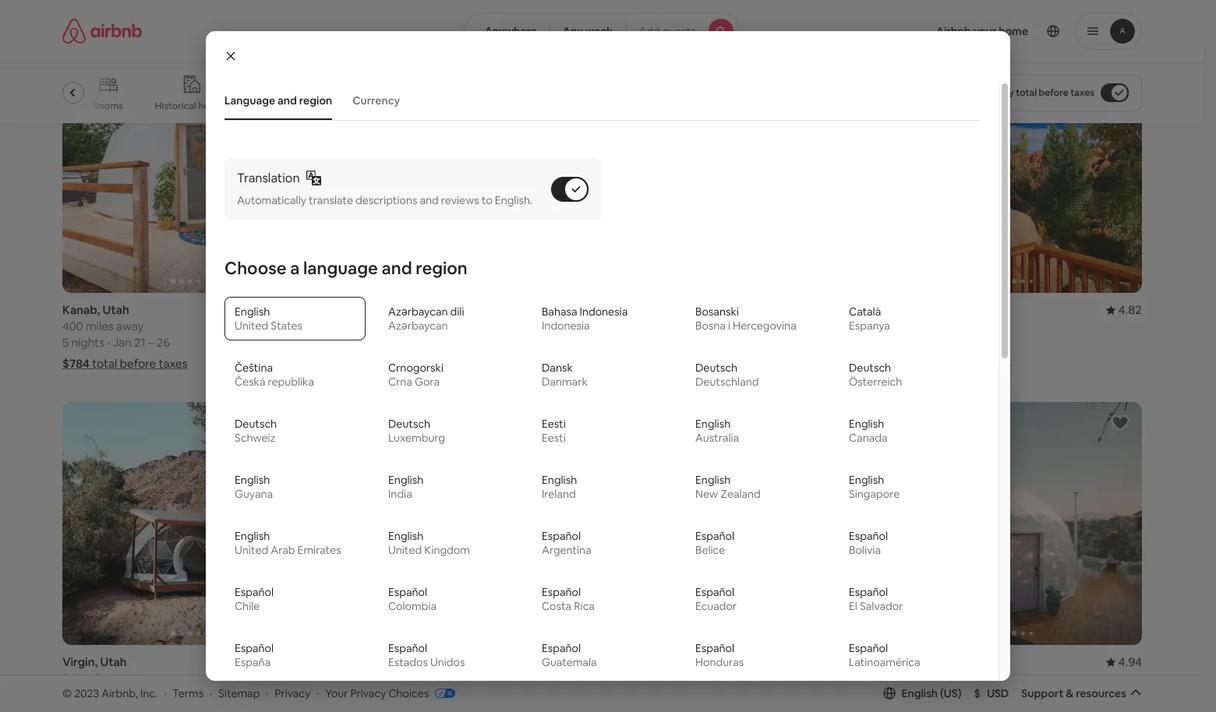 Task type: locate. For each thing, give the bounding box(es) containing it.
– right the 24
[[701, 688, 707, 703]]

add to wishlist: nogal, new mexico image
[[1111, 414, 1130, 433]]

2 19 from the left
[[983, 688, 995, 703]]

before up guests
[[678, 4, 714, 19]]

total before taxes button up crna
[[337, 357, 470, 371]]

add guests
[[639, 24, 696, 38]]

– inside nogal, new mexico 666 miles away 5 nights · dec 14 – 19
[[975, 688, 981, 703]]

0 horizontal spatial dec
[[435, 336, 457, 350]]

kingdom
[[424, 544, 470, 558]]

0 horizontal spatial region
[[299, 94, 332, 108]]

miles inside the santa fe, new mexico 662 miles away 5 nights · nov 24 – 29
[[635, 672, 663, 686]]

utah
[[103, 303, 129, 318], [100, 655, 127, 670]]

support & resources
[[1022, 687, 1127, 701]]

santa
[[612, 655, 643, 670]]

español inside español ecuador
[[696, 586, 735, 600]]

miles up 2023
[[85, 672, 113, 686]]

rooms
[[93, 100, 123, 112]]

español inside español costa rica
[[542, 586, 581, 600]]

arizona up nov 26 – dec 1
[[388, 303, 431, 318]]

4.82 out of 5 average rating image
[[1106, 303, 1142, 318]]

arizona inside phoenix, arizona 302 miles away 5 nights · nov 5 – 10
[[387, 655, 429, 670]]

arizona inside williams, arizona 355 miles away
[[388, 303, 431, 318]]

deutsch inside deutsch luxemburg
[[388, 417, 431, 431]]

– left usd
[[975, 688, 981, 703]]

nov inside the santa fe, new mexico 662 miles away 5 nights · nov 24 – 29
[[662, 688, 683, 703]]

before right $1,319
[[401, 4, 437, 19]]

400
[[62, 319, 83, 334]]

kanab,
[[62, 303, 100, 318]]

english down österreich
[[849, 417, 884, 431]]

united left states
[[235, 319, 268, 333]]

deutsch österreich
[[849, 361, 902, 389]]

deutsch down 'espanya'
[[849, 361, 891, 375]]

tab list containing language and region
[[217, 81, 980, 120]]

privacy
[[275, 687, 311, 701], [350, 687, 386, 701]]

away inside phoenix, arizona 302 miles away 5 nights · nov 5 – 10
[[390, 672, 418, 686]]

taxes for $1,940 total before taxes
[[716, 4, 746, 19]]

español for argentina
[[542, 530, 581, 544]]

new inside nogal, new mexico 666 miles away 5 nights · dec 14 – 19
[[924, 655, 949, 670]]

miles down williams,
[[359, 319, 387, 334]]

deutsch down česká
[[235, 417, 277, 431]]

guests
[[662, 24, 696, 38]]

2 26 from the left
[[411, 336, 424, 350]]

united
[[235, 319, 268, 333], [235, 544, 268, 558], [388, 544, 422, 558]]

miles down fe,
[[635, 672, 663, 686]]

nights inside nogal, new mexico 666 miles away 5 nights · dec 14 – 19
[[895, 688, 929, 703]]

4.93
[[844, 303, 868, 318]]

español inside español estados unidos
[[388, 642, 427, 656]]

mexico inside nogal, new mexico 666 miles away 5 nights · dec 14 – 19
[[952, 655, 991, 670]]

1 14 from the left
[[136, 688, 148, 703]]

english
[[235, 305, 270, 319], [696, 417, 731, 431], [849, 417, 884, 431], [235, 474, 270, 488], [388, 474, 424, 488], [542, 474, 577, 488], [696, 474, 731, 488], [849, 474, 884, 488], [235, 530, 270, 544], [388, 530, 424, 544], [902, 687, 938, 701]]

español argentina
[[542, 530, 592, 558]]

$970
[[886, 357, 914, 371]]

before for $1,940
[[678, 4, 714, 19]]

español for costa
[[542, 586, 581, 600]]

(us)
[[941, 687, 962, 701]]

español costa rica
[[542, 586, 595, 614]]

i
[[728, 319, 731, 333]]

region up dili
[[416, 258, 468, 279]]

away up the 24
[[665, 672, 693, 686]]

utah inside kanab, utah 400 miles away 5 nights · jan 21 – 26 $784 total before taxes
[[103, 303, 129, 318]]

None search field
[[465, 12, 740, 50]]

away up the choices
[[390, 672, 418, 686]]

– down azərbaycan dili azərbaycan
[[427, 336, 433, 350]]

1 horizontal spatial mexico
[[952, 655, 991, 670]]

miles down kanab,
[[86, 319, 114, 334]]

2 azərbaycan from the top
[[388, 319, 448, 333]]

taxes for $1,319 total before taxes
[[440, 4, 469, 19]]

· inside the santa fe, new mexico 662 miles away 5 nights · nov 24 – 29
[[657, 688, 659, 703]]

– right airbnb,
[[150, 688, 156, 703]]

nights down 662
[[621, 688, 654, 703]]

dec inside nogal, new mexico 666 miles away 5 nights · dec 14 – 19
[[937, 688, 958, 703]]

english down deutschland
[[696, 417, 731, 431]]

español inside español guatemala
[[542, 642, 581, 656]]

and
[[278, 94, 297, 108], [420, 194, 439, 208], [382, 258, 412, 279]]

nights inside kanab, utah 400 miles away 5 nights · jan 21 – 26 $784 total before taxes
[[71, 336, 105, 350]]

english inside the english guyana
[[235, 474, 270, 488]]

2 eesti from the top
[[542, 431, 566, 445]]

privacy down 302 at the left bottom
[[350, 687, 386, 701]]

19 inside nogal, new mexico 666 miles away 5 nights · dec 14 – 19
[[983, 688, 995, 703]]

utah for kanab, utah
[[103, 303, 129, 318]]

add guests button
[[626, 12, 740, 50]]

english for guyana
[[235, 474, 270, 488]]

2 horizontal spatial new
[[924, 655, 949, 670]]

5
[[62, 336, 69, 350], [337, 336, 344, 350], [62, 688, 69, 703], [337, 688, 344, 703], [411, 688, 417, 703], [612, 688, 618, 703], [886, 688, 893, 703]]

nights down 383
[[71, 688, 105, 703]]

before for $1,319
[[401, 4, 437, 19]]

english for united kingdom
[[388, 530, 424, 544]]

español inside español honduras
[[696, 642, 735, 656]]

1 vertical spatial utah
[[100, 655, 127, 670]]

5 down 383
[[62, 688, 69, 703]]

4.79
[[569, 303, 593, 318]]

total right $953
[[92, 4, 117, 19]]

estados
[[388, 656, 428, 670]]

english united arab emirates
[[235, 530, 341, 558]]

4.9
[[576, 655, 593, 670]]

english inside english united kingdom
[[388, 530, 424, 544]]

dec left $
[[937, 688, 958, 703]]

group for williams, arizona
[[337, 50, 593, 293]]

nights down 302 at the left bottom
[[346, 688, 379, 703]]

choose a language and region
[[225, 258, 468, 279]]

deutsch for schweiz
[[235, 417, 277, 431]]

new right fe,
[[664, 655, 689, 670]]

5 down "400"
[[62, 336, 69, 350]]

1 privacy from the left
[[275, 687, 311, 701]]

away up airbnb,
[[115, 672, 143, 686]]

26 right "21"
[[157, 336, 170, 350]]

· left (us)
[[931, 688, 934, 703]]

before right display on the top of the page
[[1039, 87, 1069, 99]]

english left arab
[[235, 530, 270, 544]]

1 horizontal spatial total before taxes button
[[612, 357, 738, 371]]

before up deutschland
[[670, 357, 706, 371]]

group containing historical homes
[[62, 62, 875, 123]]

add to wishlist: prescott, arizona image
[[1111, 62, 1130, 81]]

total right $970 at the right
[[916, 357, 941, 371]]

29
[[710, 688, 723, 703]]

away inside williams, arizona 355 miles away
[[389, 319, 417, 334]]

nov
[[387, 336, 408, 350], [112, 688, 134, 703], [387, 688, 408, 703], [662, 688, 683, 703]]

eesti up english ireland
[[542, 431, 566, 445]]

india
[[388, 488, 412, 502]]

0 horizontal spatial 14
[[136, 688, 148, 703]]

united inside english united arab emirates
[[235, 544, 268, 558]]

and for choose a language and region
[[382, 258, 412, 279]]

– left 10
[[420, 688, 426, 703]]

español inside español argentina
[[542, 530, 581, 544]]

383
[[62, 672, 82, 686]]

26 up crnogorski on the bottom left of page
[[411, 336, 424, 350]]

total before taxes up deutschland
[[642, 357, 738, 371]]

and right language
[[278, 94, 297, 108]]

languages dialog
[[206, 31, 1011, 713]]

0 horizontal spatial and
[[278, 94, 297, 108]]

0 vertical spatial region
[[299, 94, 332, 108]]

0 horizontal spatial total before taxes
[[374, 357, 470, 371]]

$970 total before taxes
[[886, 357, 1012, 371]]

5 nights
[[337, 336, 379, 350]]

1 horizontal spatial 26
[[411, 336, 424, 350]]

0 vertical spatial arizona
[[388, 303, 431, 318]]

$1,319 total before taxes
[[337, 4, 469, 19]]

español for honduras
[[696, 642, 735, 656]]

singapore
[[849, 488, 900, 502]]

nov down estados
[[387, 688, 408, 703]]

nov inside virgin, utah 383 miles away 5 nights · nov 14 – 19
[[112, 688, 134, 703]]

english inside english canada
[[849, 417, 884, 431]]

2023
[[74, 687, 99, 701]]

miles up your privacy choices
[[360, 672, 388, 686]]

14
[[136, 688, 148, 703], [961, 688, 973, 703]]

english for canada
[[849, 417, 884, 431]]

total before taxes button
[[337, 357, 470, 371], [612, 357, 738, 371]]

español inside 'español colombia'
[[388, 586, 427, 600]]

1 19 from the left
[[159, 688, 171, 703]]

nights down "400"
[[71, 336, 105, 350]]

arizona
[[388, 303, 431, 318], [387, 655, 429, 670]]

español chile
[[235, 586, 274, 614]]

1 horizontal spatial dec
[[937, 688, 958, 703]]

dansk
[[542, 361, 573, 375]]

10
[[428, 688, 440, 703]]

luxe
[[265, 100, 285, 112]]

2 vertical spatial and
[[382, 258, 412, 279]]

1 horizontal spatial 14
[[961, 688, 973, 703]]

total inside button
[[1016, 87, 1037, 99]]

· left the choices
[[382, 688, 385, 703]]

away inside nogal, new mexico 666 miles away 5 nights · dec 14 – 19
[[940, 672, 968, 686]]

5 down 662
[[612, 688, 618, 703]]

before inside button
[[1039, 87, 1069, 99]]

deutsch down crna
[[388, 417, 431, 431]]

2 mexico from the left
[[952, 655, 991, 670]]

– inside kanab, utah 400 miles away 5 nights · jan 21 – 26 $784 total before taxes
[[148, 336, 154, 350]]

total before taxes up gora
[[374, 357, 470, 371]]

support
[[1022, 687, 1064, 701]]

none search field containing anywhere
[[465, 12, 740, 50]]

united left kingdom
[[388, 544, 422, 558]]

total up add guests
[[650, 4, 675, 19]]

total
[[92, 4, 117, 19], [373, 4, 398, 19], [650, 4, 675, 19], [924, 4, 949, 19], [1016, 87, 1037, 99], [92, 357, 117, 371], [374, 357, 399, 371], [642, 357, 667, 371], [916, 357, 941, 371]]

any
[[563, 24, 583, 38]]

· right 2023
[[107, 688, 110, 703]]

14 inside virgin, utah 383 miles away 5 nights · nov 14 – 19
[[136, 688, 148, 703]]

1 26 from the left
[[157, 336, 170, 350]]

česká
[[235, 375, 266, 389]]

utah inside virgin, utah 383 miles away 5 nights · nov 14 – 19
[[100, 655, 127, 670]]

español for bolivia
[[849, 530, 888, 544]]

total before taxes
[[374, 357, 470, 371], [642, 357, 738, 371]]

$3,031
[[886, 4, 922, 19]]

$953
[[62, 4, 89, 19]]

deutsch for luxemburg
[[388, 417, 431, 431]]

and for automatically translate descriptions and reviews to english.
[[420, 194, 439, 208]]

chile
[[235, 600, 260, 614]]

away up nov 26 – dec 1
[[389, 319, 417, 334]]

1 vertical spatial and
[[420, 194, 439, 208]]

display total before taxes button
[[969, 74, 1142, 112]]

0 vertical spatial utah
[[103, 303, 129, 318]]

$
[[974, 687, 981, 701]]

and left reviews
[[420, 194, 439, 208]]

costa
[[542, 600, 572, 614]]

· left jan
[[107, 336, 110, 350]]

1 vertical spatial region
[[416, 258, 468, 279]]

· inside nogal, new mexico 666 miles away 5 nights · dec 14 – 19
[[931, 688, 934, 703]]

5 down 666
[[886, 688, 893, 703]]

crna
[[388, 375, 412, 389]]

utah for virgin, utah
[[100, 655, 127, 670]]

español latinoamérica
[[849, 642, 921, 670]]

english inside english singapore
[[849, 474, 884, 488]]

català
[[849, 305, 881, 319]]

nights inside the santa fe, new mexico 662 miles away 5 nights · nov 24 – 29
[[621, 688, 654, 703]]

english for united arab emirates
[[235, 530, 270, 544]]

english ireland
[[542, 474, 577, 502]]

english down the schweiz
[[235, 474, 270, 488]]

before down 303 miles away
[[944, 357, 980, 371]]

$3,031 total before taxes
[[886, 4, 1019, 19]]

group
[[62, 50, 318, 293], [337, 50, 593, 293], [612, 50, 868, 293], [886, 50, 1142, 293], [62, 62, 875, 123], [62, 403, 318, 646], [337, 403, 849, 646], [612, 403, 868, 646], [886, 403, 1142, 646]]

0 horizontal spatial 26
[[157, 336, 170, 350]]

before up gora
[[402, 357, 438, 371]]

english inside english australia
[[696, 417, 731, 431]]

total down jan
[[92, 357, 117, 371]]

español inside español el salvador
[[849, 586, 888, 600]]

miles up english (us) button
[[910, 672, 938, 686]]

1 total before taxes button from the left
[[337, 357, 470, 371]]

santa fe, new mexico 662 miles away 5 nights · nov 24 – 29
[[612, 655, 731, 703]]

group for phoenix, arizona
[[337, 403, 849, 646]]

662
[[612, 672, 632, 686]]

19 right $
[[983, 688, 995, 703]]

dec left 1
[[435, 336, 457, 350]]

caves
[[399, 100, 426, 112]]

and up williams, arizona 355 miles away
[[382, 258, 412, 279]]

nights inside phoenix, arizona 302 miles away 5 nights · nov 5 – 10
[[346, 688, 379, 703]]

miles inside nogal, new mexico 666 miles away 5 nights · dec 14 – 19
[[910, 672, 938, 686]]

mexico up $
[[952, 655, 991, 670]]

taxes inside kanab, utah 400 miles away 5 nights · jan 21 – 26 $784 total before taxes
[[159, 357, 188, 371]]

deutsch
[[696, 361, 738, 375], [849, 361, 891, 375], [235, 417, 277, 431], [388, 417, 431, 431]]

english for india
[[388, 474, 424, 488]]

5 inside nogal, new mexico 666 miles away 5 nights · dec 14 – 19
[[886, 688, 893, 703]]

0 horizontal spatial new
[[664, 655, 689, 670]]

nov left inc.
[[112, 688, 134, 703]]

nights down 666
[[895, 688, 929, 703]]

1 horizontal spatial 19
[[983, 688, 995, 703]]

2 14 from the left
[[961, 688, 973, 703]]

cove,
[[687, 303, 719, 318]]

away inside virgin, utah 383 miles away 5 nights · nov 14 – 19
[[115, 672, 143, 686]]

latinoamérica
[[849, 656, 921, 670]]

eesti down danmark on the left bottom
[[542, 417, 566, 431]]

1 vertical spatial dec
[[937, 688, 958, 703]]

1 horizontal spatial total before taxes
[[642, 357, 738, 371]]

taxes
[[158, 4, 187, 19], [440, 4, 469, 19], [716, 4, 746, 19], [990, 4, 1019, 19], [1071, 87, 1095, 99], [159, 357, 188, 371], [441, 357, 470, 371], [709, 357, 738, 371], [983, 357, 1012, 371]]

– right "21"
[[148, 336, 154, 350]]

english inside "english united states"
[[235, 305, 270, 319]]

0 horizontal spatial total before taxes button
[[337, 357, 470, 371]]

english down australia
[[696, 474, 731, 488]]

· left privacy link
[[266, 687, 269, 701]]

gora
[[415, 375, 440, 389]]

0 horizontal spatial 19
[[159, 688, 171, 703]]

2 total before taxes button from the left
[[612, 357, 738, 371]]

profile element
[[758, 0, 1142, 62]]

region left play
[[299, 94, 332, 108]]

2 horizontal spatial and
[[420, 194, 439, 208]]

1 horizontal spatial privacy
[[350, 687, 386, 701]]

deutsch inside deutsch deutschland
[[696, 361, 738, 375]]

14 left $
[[961, 688, 973, 703]]

miles
[[86, 319, 114, 334], [359, 319, 387, 334], [909, 319, 937, 334], [85, 672, 113, 686], [360, 672, 388, 686], [635, 672, 663, 686], [910, 672, 938, 686]]

english left states
[[235, 305, 270, 319]]

azərbaycan
[[388, 305, 448, 319], [388, 319, 448, 333]]

privacy left your
[[275, 687, 311, 701]]

4.83
[[844, 655, 868, 670]]

idyllwild-
[[612, 303, 661, 318]]

· right 'terms'
[[210, 687, 212, 701]]

tab list
[[217, 81, 980, 120]]

1 horizontal spatial and
[[382, 258, 412, 279]]

1 horizontal spatial new
[[696, 488, 718, 502]]

14 left 'terms'
[[136, 688, 148, 703]]

english inside english united arab emirates
[[235, 530, 270, 544]]

idyllwild-pine cove, california
[[612, 303, 774, 318]]

currency button
[[345, 86, 408, 115]]

deutsch inside the deutsch österreich
[[849, 361, 891, 375]]

1 mexico from the left
[[691, 655, 731, 670]]

before right $3,031
[[952, 4, 988, 19]]

english down eesti eesti
[[542, 474, 577, 488]]

eesti
[[542, 417, 566, 431], [542, 431, 566, 445]]

group for santa fe, new mexico
[[612, 403, 868, 646]]

away up jan
[[116, 319, 144, 334]]

español guatemala
[[542, 642, 597, 670]]

2 privacy from the left
[[350, 687, 386, 701]]

español inside español latinoamérica
[[849, 642, 888, 656]]

4.94 out of 5 average rating image
[[1106, 655, 1142, 670]]

0 horizontal spatial privacy
[[275, 687, 311, 701]]

united for english united kingdom
[[388, 544, 422, 558]]

total right $3,031
[[924, 4, 949, 19]]

before for $970
[[944, 357, 980, 371]]

new inside the santa fe, new mexico 662 miles away 5 nights · nov 24 – 29
[[664, 655, 689, 670]]

before for $3,031
[[952, 4, 988, 19]]

privacy inside 'your privacy choices' link
[[350, 687, 386, 701]]

utah up © 2023 airbnb, inc. ·
[[100, 655, 127, 670]]

english down 'luxemburg'
[[388, 474, 424, 488]]

united inside english united kingdom
[[388, 544, 422, 558]]

indonesia right bahasa
[[580, 305, 628, 319]]

english (us)
[[902, 687, 962, 701]]

0 horizontal spatial mexico
[[691, 655, 731, 670]]

1 vertical spatial arizona
[[387, 655, 429, 670]]

to
[[482, 194, 493, 208]]

1 horizontal spatial region
[[416, 258, 468, 279]]

$953 total before taxes
[[62, 4, 187, 19]]

williams, arizona 355 miles away
[[337, 303, 431, 334]]

united inside "english united states"
[[235, 319, 268, 333]]

language and region tab panel
[[218, 140, 986, 713]]

total right display on the top of the page
[[1016, 87, 1037, 99]]

deutsch down bosna
[[696, 361, 738, 375]]

english down the canada
[[849, 474, 884, 488]]

taxes inside button
[[1071, 87, 1095, 99]]

virgin,
[[62, 655, 98, 670]]

taxes for $3,031 total before taxes
[[990, 4, 1019, 19]]

nights down 355
[[346, 336, 379, 350]]

new inside english new zealand
[[696, 488, 718, 502]]

5 inside kanab, utah 400 miles away 5 nights · jan 21 – 26 $784 total before taxes
[[62, 336, 69, 350]]

airbnb,
[[102, 687, 138, 701]]

english india
[[388, 474, 424, 502]]

add to wishlist: phoenix, arizona image
[[562, 414, 581, 433]]

new up english (us)
[[924, 655, 949, 670]]

english inside english new zealand
[[696, 474, 731, 488]]

· down fe,
[[657, 688, 659, 703]]

english down india
[[388, 530, 424, 544]]

miles inside williams, arizona 355 miles away
[[359, 319, 387, 334]]

$1,940 total before taxes
[[612, 4, 746, 19]]

luxemburg
[[388, 431, 445, 445]]

0 vertical spatial and
[[278, 94, 297, 108]]



Task type: vqa. For each thing, say whether or not it's contained in the screenshot.
conversations to the bottom
no



Task type: describe. For each thing, give the bounding box(es) containing it.
españa
[[235, 656, 271, 670]]

hercegovina
[[733, 319, 797, 333]]

total for $953
[[92, 4, 117, 19]]

deutsch for deutschland
[[696, 361, 738, 375]]

pine
[[661, 303, 685, 318]]

$1,940
[[612, 4, 648, 19]]

total for $970
[[916, 357, 941, 371]]

any week
[[563, 24, 613, 38]]

tab list inside choose a language and currency element
[[217, 81, 980, 120]]

español españa
[[235, 642, 274, 670]]

©
[[62, 687, 72, 701]]

español for colombia
[[388, 586, 427, 600]]

total for $1,319
[[373, 4, 398, 19]]

2 total before taxes from the left
[[642, 357, 738, 371]]

5 inside the santa fe, new mexico 662 miles away 5 nights · nov 24 – 29
[[612, 688, 618, 703]]

emirates
[[298, 544, 341, 558]]

choices
[[389, 687, 429, 701]]

taxes for display total before taxes
[[1071, 87, 1095, 99]]

english for australia
[[696, 417, 731, 431]]

nights inside virgin, utah 383 miles away 5 nights · nov 14 – 19
[[71, 688, 105, 703]]

– inside virgin, utah 383 miles away 5 nights · nov 14 – 19
[[150, 688, 156, 703]]

nogal, new mexico 666 miles away 5 nights · dec 14 – 19
[[886, 655, 995, 703]]

arizona for 302 miles away
[[387, 655, 429, 670]]

deutsch deutschland
[[696, 361, 759, 389]]

4.82
[[1119, 303, 1142, 318]]

total for display
[[1016, 87, 1037, 99]]

español for españa
[[235, 642, 274, 656]]

away inside kanab, utah 400 miles away 5 nights · jan 21 – 26 $784 total before taxes
[[116, 319, 144, 334]]

taxes for $953 total before taxes
[[158, 4, 187, 19]]

total inside kanab, utah 400 miles away 5 nights · jan 21 – 26 $784 total before taxes
[[92, 357, 117, 371]]

österreich
[[849, 375, 902, 389]]

· right inc.
[[164, 687, 166, 701]]

usd
[[987, 687, 1009, 701]]

bahasa
[[542, 305, 578, 319]]

español estados unidos
[[388, 642, 465, 670]]

bolivia
[[849, 544, 881, 558]]

before for $953
[[120, 4, 156, 19]]

historical homes
[[155, 100, 228, 112]]

translation
[[237, 170, 300, 187]]

19 inside virgin, utah 383 miles away 5 nights · nov 14 – 19
[[159, 688, 171, 703]]

group for nogal, new mexico
[[886, 403, 1142, 646]]

5 down 302 at the left bottom
[[337, 688, 344, 703]]

translate
[[309, 194, 353, 208]]

fe,
[[645, 655, 661, 670]]

bosna
[[696, 319, 726, 333]]

total up crna
[[374, 357, 399, 371]]

language and region button
[[217, 86, 340, 115]]

united for english united arab emirates
[[235, 544, 268, 558]]

español for chile
[[235, 586, 274, 600]]

4.9 out of 5 average rating image
[[564, 655, 593, 670]]

español for guatemala
[[542, 642, 581, 656]]

and inside button
[[278, 94, 297, 108]]

5 left 10
[[411, 688, 417, 703]]

english united kingdom
[[388, 530, 470, 558]]

español for belice
[[696, 530, 735, 544]]

· inside phoenix, arizona 302 miles away 5 nights · nov 5 – 10
[[382, 688, 385, 703]]

deutschland
[[696, 375, 759, 389]]

303
[[886, 319, 907, 334]]

4.83 out of 5 average rating image
[[832, 655, 868, 670]]

miles inside kanab, utah 400 miles away 5 nights · jan 21 – 26 $784 total before taxes
[[86, 319, 114, 334]]

your privacy choices link
[[325, 687, 456, 702]]

group for kanab, utah
[[62, 50, 318, 293]]

ireland
[[542, 488, 576, 502]]

ecuador
[[696, 600, 737, 614]]

jan
[[112, 336, 132, 350]]

· inside kanab, utah 400 miles away 5 nights · jan 21 – 26 $784 total before taxes
[[107, 336, 110, 350]]

indonesia down the 4.79 out of 5 average rating icon
[[542, 319, 590, 333]]

group for idyllwild-pine cove, california
[[612, 50, 868, 293]]

group for virgin, utah
[[62, 403, 318, 646]]

mexico inside the santa fe, new mexico 662 miles away 5 nights · nov 24 – 29
[[691, 655, 731, 670]]

4.94
[[1119, 655, 1142, 670]]

united for english united states
[[235, 319, 268, 333]]

english (us) button
[[883, 687, 962, 701]]

bosanski
[[696, 305, 739, 319]]

1 total before taxes from the left
[[374, 357, 470, 371]]

dili
[[450, 305, 464, 319]]

english for united states
[[235, 305, 270, 319]]

kanab, utah 400 miles away 5 nights · jan 21 – 26 $784 total before taxes
[[62, 303, 188, 371]]

· left your
[[317, 687, 319, 701]]

1 azərbaycan from the top
[[388, 305, 448, 319]]

descriptions
[[356, 194, 418, 208]]

away up $970 total before taxes
[[940, 319, 967, 334]]

english united states
[[235, 305, 303, 333]]

bosanski bosna i hercegovina
[[696, 305, 797, 333]]

california
[[721, 303, 774, 318]]

before inside kanab, utah 400 miles away 5 nights · jan 21 – 26 $784 total before taxes
[[120, 357, 156, 371]]

away inside the santa fe, new mexico 662 miles away 5 nights · nov 24 – 29
[[665, 672, 693, 686]]

anywhere button
[[465, 12, 550, 50]]

español for latinoamérica
[[849, 642, 888, 656]]

australia
[[696, 431, 739, 445]]

colombia
[[388, 600, 437, 614]]

– inside the santa fe, new mexico 662 miles away 5 nights · nov 24 – 29
[[701, 688, 707, 703]]

before for display
[[1039, 87, 1069, 99]]

honduras
[[696, 656, 744, 670]]

language
[[225, 94, 275, 108]]

nov down williams, arizona 355 miles away
[[387, 336, 408, 350]]

schweiz
[[235, 431, 276, 445]]

deutsch for österreich
[[849, 361, 891, 375]]

total for $3,031
[[924, 4, 949, 19]]

0 vertical spatial dec
[[435, 336, 457, 350]]

&
[[1066, 687, 1074, 701]]

4.79 out of 5 average rating image
[[557, 303, 593, 318]]

belice
[[696, 544, 725, 558]]

republika
[[268, 375, 314, 389]]

español for el
[[849, 586, 888, 600]]

phoenix, arizona 302 miles away 5 nights · nov 5 – 10
[[337, 655, 440, 703]]

guatemala
[[542, 656, 597, 670]]

zealand
[[721, 488, 761, 502]]

language and region
[[225, 94, 332, 108]]

new for nogal, new mexico 666 miles away 5 nights · dec 14 – 19
[[924, 655, 949, 670]]

303 miles away
[[886, 319, 967, 334]]

14 inside nogal, new mexico 666 miles away 5 nights · dec 14 – 19
[[961, 688, 973, 703]]

español for estados
[[388, 642, 427, 656]]

choose a language and currency element
[[215, 81, 990, 713]]

currency
[[353, 94, 400, 108]]

miles right 303
[[909, 319, 937, 334]]

nov inside phoenix, arizona 302 miles away 5 nights · nov 5 – 10
[[387, 688, 408, 703]]

add to wishlist: santa fe, new mexico image
[[837, 414, 855, 433]]

català espanya
[[849, 305, 891, 333]]

english canada
[[849, 417, 888, 445]]

total down the pine
[[642, 357, 667, 371]]

english for ireland
[[542, 474, 577, 488]]

miles inside phoenix, arizona 302 miles away 5 nights · nov 5 – 10
[[360, 672, 388, 686]]

21
[[134, 336, 146, 350]]

taxes for $970 total before taxes
[[983, 357, 1012, 371]]

eesti eesti
[[542, 417, 566, 445]]

· inside virgin, utah 383 miles away 5 nights · nov 14 – 19
[[107, 688, 110, 703]]

rica
[[574, 600, 595, 614]]

24
[[686, 688, 699, 703]]

español for ecuador
[[696, 586, 735, 600]]

english for singapore
[[849, 474, 884, 488]]

4.93 out of 5 average rating image
[[832, 303, 868, 318]]

phoenix,
[[337, 655, 384, 670]]

español ecuador
[[696, 586, 737, 614]]

arizona for 355 miles away
[[388, 303, 431, 318]]

– inside phoenix, arizona 302 miles away 5 nights · nov 5 – 10
[[420, 688, 426, 703]]

your
[[325, 687, 348, 701]]

5 down 355
[[337, 336, 344, 350]]

nov 26 – dec 1
[[387, 336, 465, 350]]

display total before taxes
[[982, 87, 1095, 99]]

$1,319
[[337, 4, 371, 19]]

williams,
[[337, 303, 386, 318]]

miles inside virgin, utah 383 miles away 5 nights · nov 14 – 19
[[85, 672, 113, 686]]

1 eesti from the top
[[542, 417, 566, 431]]

total for $1,940
[[650, 4, 675, 19]]

english down 666
[[902, 687, 938, 701]]

english for new zealand
[[696, 474, 731, 488]]

anywhere
[[485, 24, 537, 38]]

español belice
[[696, 530, 735, 558]]

states
[[271, 319, 303, 333]]

5 inside virgin, utah 383 miles away 5 nights · nov 14 – 19
[[62, 688, 69, 703]]

terms · sitemap · privacy ·
[[173, 687, 319, 701]]

new for english new zealand
[[696, 488, 718, 502]]

region inside button
[[299, 94, 332, 108]]

region inside tab panel
[[416, 258, 468, 279]]

26 inside kanab, utah 400 miles away 5 nights · jan 21 – 26 $784 total before taxes
[[157, 336, 170, 350]]

english new zealand
[[696, 474, 761, 502]]

historical
[[155, 100, 197, 112]]

español el salvador
[[849, 586, 903, 614]]

dansk danmark
[[542, 361, 588, 389]]



